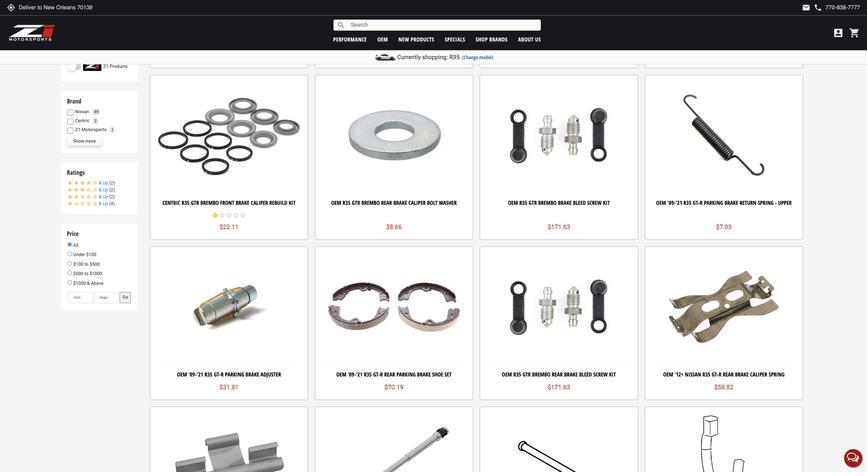 Task type: vqa. For each thing, say whether or not it's contained in the screenshot.
the bottom $100
yes



Task type: describe. For each thing, give the bounding box(es) containing it.
oem for oem '09-'21 r35 gt-r parking brake adjuster
[[177, 371, 187, 378]]

1 & up 2 from the top
[[99, 180, 113, 185]]

'21 for oem '09-'21 r35 gt-r parking brake adjuster
[[197, 371, 203, 378]]

oem for oem r35 gtr brembo rear brake bleed screw kit
[[502, 371, 512, 378]]

more
[[85, 139, 96, 144]]

upper
[[778, 199, 792, 207]]

new products link
[[398, 35, 434, 43]]

oem for oem '09-'21 r35 gt-r rear parking brake shoe set
[[336, 371, 346, 378]]

centric r35 gtr brembo front brake caliper rebuild kit
[[162, 199, 296, 207]]

oem '09-'21 r35 gt-r parking brake adjuster
[[177, 371, 281, 378]]

49
[[94, 109, 99, 114]]

$171.63 for rear
[[548, 383, 570, 391]]

1 horizontal spatial parking
[[396, 371, 416, 378]]

oem r35 gtr brembo rear brake caliper bolt washer
[[331, 199, 457, 207]]

1 vertical spatial screw
[[593, 371, 608, 378]]

1 vertical spatial $100
[[73, 262, 83, 267]]

rebuild
[[269, 199, 287, 207]]

oem for oem brake line spring lock
[[361, 27, 371, 35]]

spring for oem '09-'21 r35 gt-r parking brake return spring - upper
[[758, 199, 774, 207]]

return
[[740, 199, 756, 207]]

$171.63 for brake
[[548, 223, 570, 230]]

model)
[[479, 54, 493, 61]]

gt- for brake
[[373, 371, 380, 378]]

oem for oem r35 gtr brembo rear brake caliper bolt
[[506, 27, 516, 35]]

$31.81
[[219, 383, 239, 391]]

oem for oem '12+ nissan r35 gt-r rear brake caliper spring
[[663, 371, 673, 378]]

shopping:
[[422, 54, 448, 61]]

about
[[518, 35, 534, 43]]

0 vertical spatial bleed
[[573, 199, 586, 207]]

spring for oem '12+ nissan r35 gt-r rear brake caliper spring
[[769, 371, 785, 378]]

account_box link
[[831, 27, 846, 38]]

to for $100
[[84, 262, 88, 267]]

shop
[[476, 35, 488, 43]]

caliper for oem r35 gtr brembo rear brake caliper bolt washer
[[408, 199, 426, 207]]

-
[[775, 199, 777, 207]]

line
[[388, 27, 397, 35]]

brand
[[67, 97, 81, 105]]

bolt for oem r35 gtr brembo rear brake caliper bolt
[[602, 27, 612, 35]]

rear for oem r35 gtr brembo rear brake bleed screw kit
[[552, 371, 563, 378]]

go button
[[120, 292, 131, 303]]

lock
[[416, 27, 427, 35]]

products
[[110, 64, 128, 69]]

my_location
[[7, 3, 15, 12]]

0 horizontal spatial $500
[[73, 271, 83, 276]]

z1 products
[[103, 64, 128, 69]]

min number field
[[68, 292, 93, 303]]

performance
[[74, 50, 105, 58]]

front
[[220, 199, 234, 207]]

oem r35 gtr brembo rear brake caliper bolt
[[506, 27, 612, 35]]

caliper for oem r35 gtr brembo rear brake caliper bolt
[[583, 27, 600, 35]]

oem for oem '09-'21 r35 gt-r parking brake return spring - upper
[[656, 199, 666, 207]]

z1 motorsports
[[75, 127, 106, 132]]

(change
[[462, 54, 478, 61]]

oem '12+ nissan r35 gt-r rear brake caliper spring
[[663, 371, 785, 378]]

adjuster
[[261, 371, 281, 378]]

oem link
[[377, 35, 388, 43]]

gtr for oem r35 gtr brembo rear brake caliper bolt washer
[[352, 199, 360, 207]]

$8.66
[[386, 223, 402, 230]]

products
[[411, 35, 434, 43]]

currently
[[397, 54, 421, 61]]

us
[[535, 35, 541, 43]]

2 up from the top
[[103, 187, 108, 192]]

(change model) link
[[462, 54, 493, 61]]

brembo for oem r35 gtr brembo rear brake caliper bolt
[[536, 27, 554, 35]]

0 horizontal spatial nissan
[[75, 109, 89, 114]]

gt- for adjuster
[[214, 371, 221, 378]]

shopping_cart link
[[847, 27, 860, 38]]

$22.11
[[219, 223, 239, 230]]

$7.03
[[716, 223, 732, 230]]

mail phone
[[802, 3, 822, 12]]

show
[[73, 139, 84, 144]]

specials
[[445, 35, 465, 43]]

gtr for oem r35 gtr brembo rear brake caliper bolt
[[526, 27, 535, 35]]

3 & up 2 from the top
[[99, 194, 113, 199]]

0 vertical spatial $100
[[86, 252, 96, 257]]

mail
[[802, 3, 810, 12]]

gtr for centric r35 gtr brembo front brake caliper rebuild kit
[[191, 199, 199, 207]]

z1 for z1 products
[[103, 64, 109, 69]]

0 vertical spatial $1000
[[90, 271, 102, 276]]

oem brake line spring lock
[[361, 27, 427, 35]]

'09- for oem '09-'21 r35 gt-r parking brake adjuster
[[188, 371, 197, 378]]

currently shopping: r35 (change model)
[[397, 54, 493, 61]]

1 horizontal spatial nissan
[[685, 371, 701, 378]]

about us link
[[518, 35, 541, 43]]

performance link
[[333, 35, 367, 43]]

motorsports
[[82, 127, 106, 132]]

$500 to $1000
[[72, 271, 102, 276]]

2 star star from the left
[[397, 40, 411, 47]]

caliper for centric r35 gtr brembo front brake caliper rebuild kit
[[251, 199, 268, 207]]

& up 4
[[99, 201, 113, 206]]

'09- for oem '09-'21 r35 gt-r parking brake return spring - upper
[[667, 199, 676, 207]]

'12+
[[675, 371, 684, 378]]

under  $100
[[72, 252, 96, 257]]

oem for oem link
[[377, 35, 388, 43]]

mail link
[[802, 3, 810, 12]]

washer
[[439, 199, 457, 207]]

$1000 & above
[[72, 281, 103, 286]]

about us
[[518, 35, 541, 43]]

phone
[[814, 3, 822, 12]]

$70.19
[[384, 383, 404, 391]]

gtr for oem r35 gtr brembo rear brake bleed screw kit
[[523, 371, 531, 378]]

$58.82
[[714, 383, 733, 391]]



Task type: locate. For each thing, give the bounding box(es) containing it.
2 vertical spatial spring
[[769, 371, 785, 378]]

brake
[[373, 27, 386, 35], [568, 27, 582, 35], [236, 199, 249, 207], [393, 199, 407, 207], [558, 199, 572, 207], [725, 199, 738, 207], [246, 371, 259, 378], [417, 371, 431, 378], [564, 371, 578, 378], [735, 371, 749, 378]]

0 horizontal spatial '09-
[[188, 371, 197, 378]]

1 vertical spatial centric
[[162, 199, 180, 207]]

1 star_border from the left
[[219, 212, 226, 219]]

2 vertical spatial z1
[[75, 127, 80, 132]]

gtr for oem r35 gtr brembo brake bleed screw kit
[[529, 199, 537, 207]]

r for adjuster
[[221, 371, 224, 378]]

'21
[[676, 199, 682, 207], [197, 371, 203, 378], [356, 371, 362, 378]]

1 horizontal spatial '09-
[[348, 371, 356, 378]]

z1 motorsports logo image
[[9, 24, 55, 42]]

bleed
[[573, 199, 586, 207], [579, 371, 592, 378]]

1 vertical spatial z1
[[103, 64, 109, 69]]

new products
[[398, 35, 434, 43]]

Search search field
[[345, 20, 541, 30]]

'09-
[[667, 199, 676, 207], [188, 371, 197, 378], [348, 371, 356, 378]]

parking up $7.03
[[704, 199, 723, 207]]

1 horizontal spatial z1
[[75, 127, 80, 132]]

$100 down under
[[73, 262, 83, 267]]

3 star_border from the left
[[232, 212, 239, 219]]

z1 left products at the top of the page
[[103, 64, 109, 69]]

0 vertical spatial to
[[84, 262, 88, 267]]

under
[[73, 252, 85, 257]]

$171.63
[[548, 223, 570, 230], [548, 383, 570, 391]]

z1 left the performance
[[67, 50, 72, 58]]

to down the $100 to $500
[[84, 271, 88, 276]]

rear for oem r35 gtr brembo rear brake caliper bolt washer
[[381, 199, 392, 207]]

$171.63 down oem r35 gtr brembo brake bleed screw kit
[[548, 223, 570, 230]]

shop brands link
[[476, 35, 508, 43]]

1 horizontal spatial $100
[[86, 252, 96, 257]]

r for caliper
[[719, 371, 721, 378]]

to
[[84, 262, 88, 267], [84, 271, 88, 276]]

above
[[91, 281, 103, 286]]

kit
[[289, 199, 296, 207], [603, 199, 610, 207], [609, 371, 616, 378]]

centric
[[75, 118, 89, 123], [162, 199, 180, 207]]

ratings
[[67, 168, 85, 176]]

2 vertical spatial & up 2
[[99, 194, 113, 199]]

$1000
[[90, 271, 102, 276], [73, 281, 86, 286]]

1 horizontal spatial centric
[[162, 199, 180, 207]]

to up $500 to $1000
[[84, 262, 88, 267]]

1 vertical spatial $171.63
[[548, 383, 570, 391]]

$100 up the $100 to $500
[[86, 252, 96, 257]]

1 horizontal spatial star star
[[397, 40, 411, 47]]

$1000 up the above
[[90, 271, 102, 276]]

oem for oem r35 gtr brembo rear brake caliper bolt washer
[[331, 199, 341, 207]]

screw
[[587, 199, 602, 207], [593, 371, 608, 378]]

caliper
[[583, 27, 600, 35], [251, 199, 268, 207], [408, 199, 426, 207], [750, 371, 767, 378]]

phone link
[[814, 3, 860, 12]]

brembo for oem r35 gtr brembo brake bleed screw kit
[[538, 199, 557, 207]]

1 $171.63 from the top
[[548, 223, 570, 230]]

1 vertical spatial spring
[[758, 199, 774, 207]]

0 vertical spatial bolt
[[602, 27, 612, 35]]

centric for centric
[[75, 118, 89, 123]]

1 vertical spatial nissan
[[685, 371, 701, 378]]

r35
[[517, 27, 525, 35], [449, 54, 460, 61], [182, 199, 190, 207], [343, 199, 351, 207], [519, 199, 527, 207], [684, 199, 691, 207], [205, 371, 212, 378], [364, 371, 372, 378], [513, 371, 521, 378], [702, 371, 710, 378]]

$500 down the $100 to $500
[[73, 271, 83, 276]]

$500
[[90, 262, 100, 267], [73, 271, 83, 276]]

0 vertical spatial centric
[[75, 118, 89, 123]]

oem r35 gtr brembo rear brake bleed screw kit
[[502, 371, 616, 378]]

gt- for return
[[693, 199, 700, 207]]

2 & up 2 from the top
[[99, 187, 113, 192]]

price
[[67, 229, 79, 238]]

0 horizontal spatial z1
[[67, 50, 72, 58]]

4 up from the top
[[103, 201, 108, 206]]

1 horizontal spatial $1000
[[90, 271, 102, 276]]

'09- for oem '09-'21 r35 gt-r rear parking brake shoe set
[[348, 371, 356, 378]]

2 to from the top
[[84, 271, 88, 276]]

rear for oem r35 gtr brembo rear brake caliper bolt
[[556, 27, 567, 35]]

nissan down brand
[[75, 109, 89, 114]]

brands
[[489, 35, 508, 43]]

z1 for z1 performance
[[67, 50, 72, 58]]

brembo
[[536, 27, 554, 35], [200, 199, 219, 207], [361, 199, 380, 207], [538, 199, 557, 207], [532, 371, 550, 378]]

0 vertical spatial screw
[[587, 199, 602, 207]]

parking for return
[[704, 199, 723, 207]]

None radio
[[68, 261, 72, 266]]

brembo for centric r35 gtr brembo front brake caliper rebuild kit
[[200, 199, 219, 207]]

parking up $31.81 at left
[[225, 371, 244, 378]]

None checkbox
[[68, 110, 74, 115], [68, 119, 74, 124], [68, 128, 74, 133], [68, 110, 74, 115], [68, 119, 74, 124], [68, 128, 74, 133]]

& up 2
[[99, 180, 113, 185], [99, 187, 113, 192], [99, 194, 113, 199]]

r
[[700, 199, 703, 207], [221, 371, 224, 378], [380, 371, 383, 378], [719, 371, 721, 378]]

oem '09-'21 r35 gt-r parking brake return spring - upper
[[656, 199, 792, 207]]

star star down line in the top left of the page
[[377, 40, 391, 47]]

'21 for oem '09-'21 r35 gt-r parking brake return spring - upper
[[676, 199, 682, 207]]

nissan right the '12+
[[685, 371, 701, 378]]

0 horizontal spatial parking
[[225, 371, 244, 378]]

oem
[[361, 27, 371, 35], [506, 27, 516, 35], [377, 35, 388, 43], [331, 199, 341, 207], [508, 199, 518, 207], [656, 199, 666, 207], [177, 371, 187, 378], [336, 371, 346, 378], [502, 371, 512, 378], [663, 371, 673, 378]]

0 vertical spatial spring
[[399, 27, 415, 35]]

0 horizontal spatial $1000
[[73, 281, 86, 286]]

performance
[[333, 35, 367, 43]]

0 vertical spatial $500
[[90, 262, 100, 267]]

oem r35 gtr brembo brake bleed screw kit
[[508, 199, 610, 207]]

max number field
[[94, 292, 119, 303]]

0 horizontal spatial centric
[[75, 118, 89, 123]]

1 vertical spatial & up 2
[[99, 187, 113, 192]]

brembo for oem r35 gtr brembo rear brake caliper bolt washer
[[361, 199, 380, 207]]

0 vertical spatial & up 2
[[99, 180, 113, 185]]

0 horizontal spatial star star
[[377, 40, 391, 47]]

0 vertical spatial z1
[[67, 50, 72, 58]]

parking for adjuster
[[225, 371, 244, 378]]

2 horizontal spatial '21
[[676, 199, 682, 207]]

search
[[337, 21, 345, 29]]

1 vertical spatial $500
[[73, 271, 83, 276]]

2 $171.63 from the top
[[548, 383, 570, 391]]

1 vertical spatial bolt
[[427, 199, 438, 207]]

up
[[103, 180, 108, 185], [103, 187, 108, 192], [103, 194, 108, 199], [103, 201, 108, 206]]

brembo for oem r35 gtr brembo rear brake bleed screw kit
[[532, 371, 550, 378]]

4
[[111, 201, 113, 206]]

specials link
[[445, 35, 465, 43]]

rear
[[556, 27, 567, 35], [381, 199, 392, 207], [384, 371, 395, 378], [552, 371, 563, 378], [723, 371, 734, 378]]

None radio
[[68, 242, 72, 247], [68, 252, 72, 256], [68, 271, 72, 275], [68, 280, 72, 285], [68, 242, 72, 247], [68, 252, 72, 256], [68, 271, 72, 275], [68, 280, 72, 285]]

2
[[94, 118, 97, 123], [111, 180, 113, 185], [111, 187, 113, 192], [111, 194, 113, 199]]

star
[[377, 40, 384, 47], [384, 40, 391, 47], [397, 40, 404, 47], [404, 40, 411, 47], [212, 212, 219, 219]]

star star up currently
[[397, 40, 411, 47]]

3 up from the top
[[103, 194, 108, 199]]

$100 to $500
[[72, 262, 100, 267]]

oem for oem r35 gtr brembo brake bleed screw kit
[[508, 199, 518, 207]]

4 star_border from the left
[[239, 212, 246, 219]]

1 vertical spatial bleed
[[579, 371, 592, 378]]

shop brands
[[476, 35, 508, 43]]

1 to from the top
[[84, 262, 88, 267]]

parking
[[704, 199, 723, 207], [225, 371, 244, 378], [396, 371, 416, 378]]

kit for rebuild
[[289, 199, 296, 207]]

shopping_cart
[[849, 27, 860, 38]]

to for $500
[[84, 271, 88, 276]]

show more button
[[68, 137, 101, 146]]

all
[[72, 243, 78, 248]]

1 vertical spatial $1000
[[73, 281, 86, 286]]

0 horizontal spatial '21
[[197, 371, 203, 378]]

0 vertical spatial $171.63
[[548, 223, 570, 230]]

1 star star from the left
[[377, 40, 391, 47]]

1 horizontal spatial $500
[[90, 262, 100, 267]]

gt- for caliper
[[712, 371, 719, 378]]

2 horizontal spatial parking
[[704, 199, 723, 207]]

shoe
[[432, 371, 443, 378]]

$500 up $500 to $1000
[[90, 262, 100, 267]]

0 vertical spatial nissan
[[75, 109, 89, 114]]

gt-
[[693, 199, 700, 207], [214, 371, 221, 378], [373, 371, 380, 378], [712, 371, 719, 378]]

'21 for oem '09-'21 r35 gt-r rear parking brake shoe set
[[356, 371, 362, 378]]

1 up from the top
[[103, 180, 108, 185]]

parking up $70.19 in the bottom of the page
[[396, 371, 416, 378]]

0 horizontal spatial $100
[[73, 262, 83, 267]]

2 horizontal spatial '09-
[[667, 199, 676, 207]]

z1 performance
[[67, 50, 105, 58]]

1 horizontal spatial bolt
[[602, 27, 612, 35]]

star star_border star_border star_border star_border
[[212, 212, 246, 219]]

kit for screw
[[609, 371, 616, 378]]

star star
[[377, 40, 391, 47], [397, 40, 411, 47]]

z1 for z1 motorsports
[[75, 127, 80, 132]]

z1
[[67, 50, 72, 58], [103, 64, 109, 69], [75, 127, 80, 132]]

bolt
[[602, 27, 612, 35], [427, 199, 438, 207]]

gtr
[[526, 27, 535, 35], [191, 199, 199, 207], [352, 199, 360, 207], [529, 199, 537, 207], [523, 371, 531, 378]]

$171.63 down oem r35 gtr brembo rear brake bleed screw kit at the right bottom
[[548, 383, 570, 391]]

r for brake
[[380, 371, 383, 378]]

centric for centric r35 gtr brembo front brake caliper rebuild kit
[[162, 199, 180, 207]]

$100
[[86, 252, 96, 257], [73, 262, 83, 267]]

oem '09-'21 r35 gt-r rear parking brake shoe set
[[336, 371, 452, 378]]

2 horizontal spatial z1
[[103, 64, 109, 69]]

z1 up the show
[[75, 127, 80, 132]]

1 horizontal spatial '21
[[356, 371, 362, 378]]

1 vertical spatial to
[[84, 271, 88, 276]]

account_box
[[833, 27, 844, 38]]

$1000 down $500 to $1000
[[73, 281, 86, 286]]

new
[[398, 35, 409, 43]]

bolt for oem r35 gtr brembo rear brake caliper bolt washer
[[427, 199, 438, 207]]

2 star_border from the left
[[226, 212, 232, 219]]

1
[[111, 127, 114, 132]]

0 horizontal spatial bolt
[[427, 199, 438, 207]]

$1.33
[[386, 51, 402, 59]]

set
[[445, 371, 452, 378]]

r for return
[[700, 199, 703, 207]]

go
[[123, 295, 128, 300]]

show more
[[73, 139, 96, 144]]



